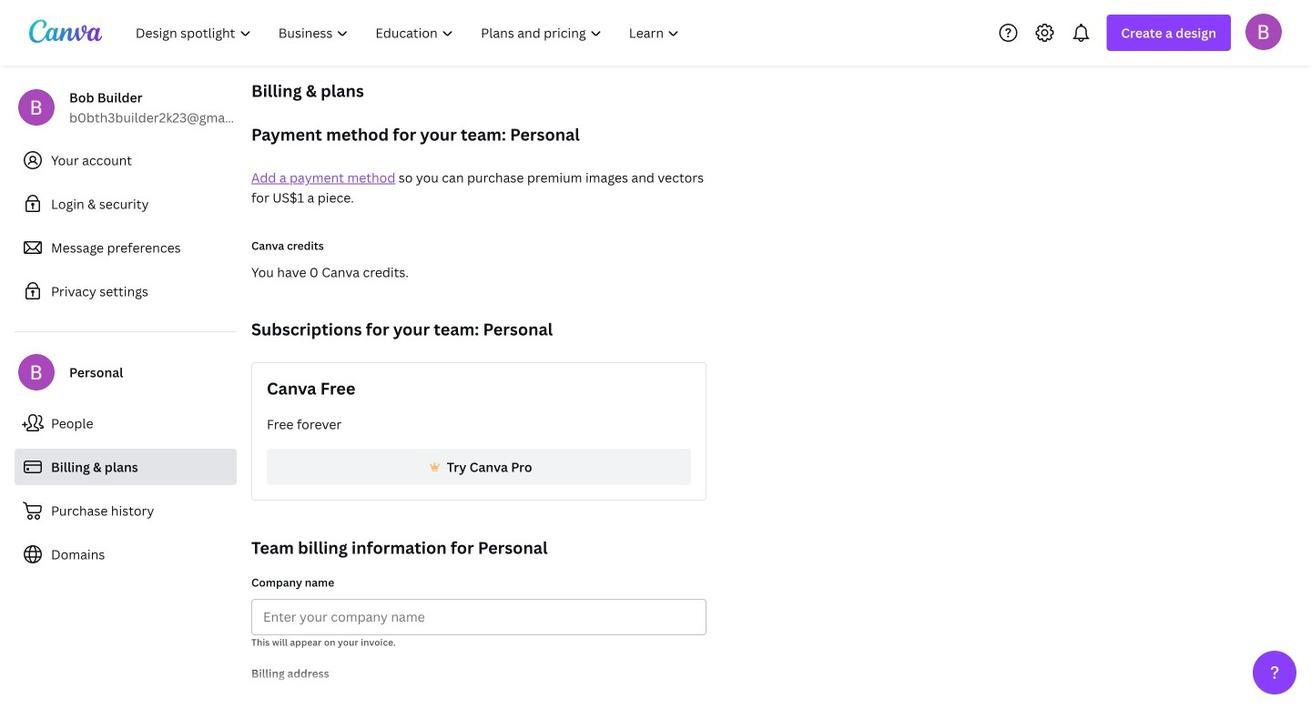 Task type: vqa. For each thing, say whether or not it's contained in the screenshot.
search field
no



Task type: describe. For each thing, give the bounding box(es) containing it.
bob builder image
[[1246, 13, 1282, 50]]

top level navigation element
[[124, 15, 695, 51]]

Enter your company name text field
[[263, 600, 695, 635]]



